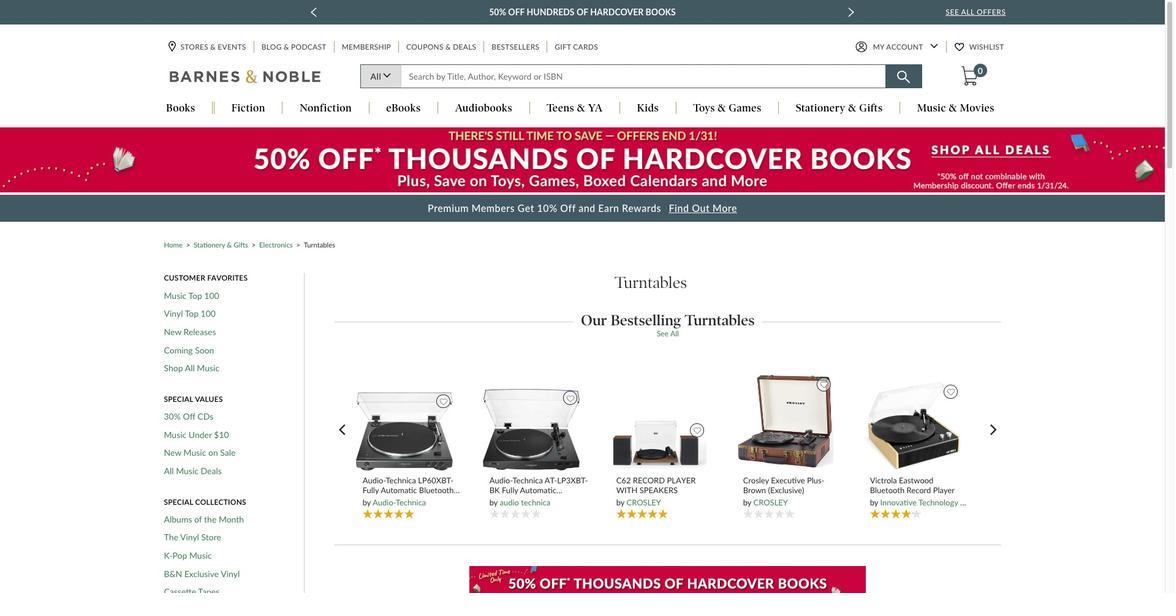 Task type: locate. For each thing, give the bounding box(es) containing it.
shop all music link
[[164, 363, 220, 374]]

0 vertical spatial stationery & gifts
[[796, 102, 883, 114]]

off
[[508, 7, 525, 17], [560, 202, 576, 214], [183, 411, 195, 422]]

0
[[978, 66, 984, 76]]

music top 100 link
[[164, 290, 219, 301]]

month
[[219, 514, 244, 525]]

0 horizontal spatial turntable
[[363, 506, 396, 516]]

by inside victrola eastwood bluetooth record player by innovative technology electronics, llc
[[870, 498, 879, 507]]

0 vertical spatial of
[[577, 7, 588, 17]]

by inside c62 record player with speakers by crosley
[[617, 498, 625, 507]]

all music deals link
[[164, 466, 222, 477]]

special
[[164, 395, 193, 404], [164, 498, 193, 507]]

deals inside the turntables main content
[[201, 466, 222, 476]]

audio- inside audio-technica lp60xbt- fully automatic bluetooth wireless belt drive turntable
[[363, 476, 386, 486]]

see all offers link
[[946, 7, 1006, 17]]

2 vertical spatial turntables
[[685, 311, 755, 329]]

0 horizontal spatial of
[[194, 514, 202, 525]]

top up vinyl top 100
[[188, 290, 202, 301]]

technica for wireless
[[386, 476, 416, 486]]

$10
[[214, 430, 229, 440]]

1 vertical spatial off
[[560, 202, 576, 214]]

turntable down 'wireless'
[[363, 506, 396, 516]]

fully up audio
[[502, 486, 518, 496]]

0 horizontal spatial gifts
[[234, 241, 248, 249]]

audio technica link
[[500, 498, 551, 507]]

home
[[164, 241, 183, 249]]

vinyl
[[164, 308, 183, 319], [180, 532, 199, 543], [221, 569, 240, 579]]

0 horizontal spatial deals
[[201, 466, 222, 476]]

None field
[[401, 65, 886, 89]]

vinyl up k-pop music
[[180, 532, 199, 543]]

2 drive from the left
[[542, 496, 561, 506]]

vinyl right exclusive
[[221, 569, 240, 579]]

50% off hundreds of hardcover books link
[[489, 5, 676, 20]]

technica inside audio-technica at-lp3xbt- bk fully automatic bluetooth belt drive turntable
[[513, 476, 543, 486]]

audio-technica at-lp3xbt- bk fully automatic bluetooth belt drive turntable link
[[490, 476, 589, 516]]

new up all music deals
[[164, 448, 181, 458]]

top down music top 100 link
[[185, 308, 199, 319]]

2 vertical spatial off
[[183, 411, 195, 422]]

music down new music on sale link
[[176, 466, 199, 476]]

top
[[188, 290, 202, 301], [185, 308, 199, 319]]

gifts inside the turntables main content
[[234, 241, 248, 249]]

new
[[164, 327, 181, 337], [164, 448, 181, 458]]

special up 30%
[[164, 395, 193, 404]]

new music on sale
[[164, 448, 236, 458]]

0 vertical spatial turntables
[[304, 241, 335, 249]]

100 inside vinyl top 100 link
[[201, 308, 216, 319]]

teens
[[547, 102, 575, 114]]

2 automatic from the left
[[520, 486, 557, 496]]

0 vertical spatial special
[[164, 395, 193, 404]]

by down bk
[[490, 498, 498, 507]]

1 horizontal spatial stationery & gifts
[[796, 102, 883, 114]]

crosley for (exclusive)
[[754, 498, 788, 507]]

1 vertical spatial special
[[164, 498, 193, 507]]

all down new music on sale link
[[164, 466, 174, 476]]

1 turntable from the left
[[363, 506, 396, 516]]

1 horizontal spatial of
[[577, 7, 588, 17]]

4 by from the left
[[743, 498, 752, 507]]

crosley executive plus- brown (exclusive) link
[[743, 476, 843, 496]]

0 vertical spatial see
[[946, 7, 960, 17]]

1 horizontal spatial drive
[[542, 496, 561, 506]]

2 turntable from the left
[[490, 506, 523, 516]]

0 horizontal spatial see
[[657, 329, 669, 338]]

belt inside audio-technica at-lp3xbt- bk fully automatic bluetooth belt drive turntable
[[526, 496, 540, 506]]

50% off thousans of hardcover books, plus, save on toys, games, boxed calendars and more image
[[0, 128, 1165, 193]]

see
[[946, 7, 960, 17], [657, 329, 669, 338]]

1 vertical spatial see
[[657, 329, 669, 338]]

audio- inside audio-technica at-lp3xbt- bk fully automatic bluetooth belt drive turntable
[[490, 476, 513, 486]]

2 fully from the left
[[502, 486, 518, 496]]

0 vertical spatial stationery
[[796, 102, 846, 114]]

& for teens & ya button
[[577, 102, 586, 114]]

albums of the month
[[164, 514, 244, 525]]

victrola eastwood bluetooth record player link
[[870, 476, 970, 496]]

0 horizontal spatial belt
[[395, 496, 409, 506]]

100 for vinyl top 100
[[201, 308, 216, 319]]

turntable down bk
[[490, 506, 523, 516]]

automatic inside audio-technica lp60xbt- fully automatic bluetooth wireless belt drive turntable
[[381, 486, 417, 496]]

all left offers
[[962, 7, 975, 17]]

crosley inside c62 record player with speakers by crosley
[[627, 498, 661, 507]]

10%
[[537, 202, 558, 214]]

1 horizontal spatial fully
[[502, 486, 518, 496]]

new up coming
[[164, 327, 181, 337]]

all inside "shop all music" link
[[185, 363, 195, 373]]

3 by from the left
[[617, 498, 625, 507]]

account
[[887, 43, 924, 52]]

100 down customer favorites
[[204, 290, 219, 301]]

0 horizontal spatial automatic
[[381, 486, 417, 496]]

offers
[[977, 7, 1006, 17]]

2 new from the top
[[164, 448, 181, 458]]

& inside button
[[949, 102, 958, 114]]

fiction button
[[215, 102, 282, 116]]

see inside our bestselling turntables see all
[[657, 329, 669, 338]]

0 vertical spatial top
[[188, 290, 202, 301]]

fully up 'wireless'
[[363, 486, 379, 496]]

bluetooth down bk
[[490, 496, 524, 506]]

100 up the releases
[[201, 308, 216, 319]]

movies
[[960, 102, 995, 114]]

turntable inside audio-technica at-lp3xbt- bk fully automatic bluetooth belt drive turntable
[[490, 506, 523, 516]]

of right hundreds
[[577, 7, 588, 17]]

& for toys & games button
[[718, 102, 726, 114]]

1 horizontal spatial turntable
[[490, 506, 523, 516]]

5 by from the left
[[870, 498, 879, 507]]

by down victrola
[[870, 498, 879, 507]]

teens & ya button
[[530, 102, 620, 116]]

stationery & gifts inside button
[[796, 102, 883, 114]]

special up albums
[[164, 498, 193, 507]]

drive down 'lp60xbt-'
[[411, 496, 430, 506]]

events
[[218, 43, 246, 52]]

technology
[[919, 498, 959, 507]]

coming soon link
[[164, 345, 214, 356]]

customer
[[164, 274, 205, 283]]

members
[[472, 202, 515, 214]]

1 vertical spatial stationery
[[194, 241, 225, 249]]

by left the audio-technica link
[[363, 498, 371, 507]]

k-pop music
[[164, 551, 212, 561]]

games
[[729, 102, 762, 114]]

technica
[[521, 498, 551, 507]]

0 horizontal spatial fully
[[363, 486, 379, 496]]

0 horizontal spatial bluetooth
[[419, 486, 454, 496]]

crosley link down (exclusive)
[[754, 498, 788, 507]]

crosley link for speakers
[[627, 498, 661, 507]]

stationery & gifts inside the turntables main content
[[194, 241, 248, 249]]

1 vertical spatial of
[[194, 514, 202, 525]]

previous slide / item image
[[311, 7, 317, 17]]

deals right coupons
[[453, 43, 477, 52]]

my account
[[873, 43, 924, 52]]

automatic up the audio-technica link
[[381, 486, 417, 496]]

top inside music top 100 link
[[188, 290, 202, 301]]

1 horizontal spatial bluetooth
[[490, 496, 524, 506]]

1 horizontal spatial crosley link
[[754, 498, 788, 507]]

crosley down speakers
[[627, 498, 661, 507]]

by for victrola eastwood bluetooth record player by innovative technology electronics, llc
[[870, 498, 879, 507]]

c62 record player with speakers by crosley
[[617, 476, 696, 507]]

bestsellers link
[[491, 41, 541, 53]]

drive
[[411, 496, 430, 506], [542, 496, 561, 506]]

0 vertical spatial 100
[[204, 290, 219, 301]]

bluetooth down victrola
[[870, 486, 905, 496]]

& inside 'link'
[[446, 43, 451, 52]]

0 horizontal spatial stationery
[[194, 241, 225, 249]]

0 horizontal spatial off
[[183, 411, 195, 422]]

books
[[646, 7, 676, 17], [166, 102, 195, 114]]

1 fully from the left
[[363, 486, 379, 496]]

1 automatic from the left
[[381, 486, 417, 496]]

wireless
[[363, 496, 393, 506]]

1 horizontal spatial books
[[646, 7, 676, 17]]

deals down "on"
[[201, 466, 222, 476]]

1 horizontal spatial gifts
[[860, 102, 883, 114]]

1 special from the top
[[164, 395, 193, 404]]

1 vertical spatial top
[[185, 308, 199, 319]]

bk
[[490, 486, 500, 496]]

turntables inside our bestselling turntables see all
[[685, 311, 755, 329]]

crosley
[[743, 476, 769, 486]]

all
[[962, 7, 975, 17], [371, 71, 381, 82], [671, 329, 679, 338], [185, 363, 195, 373], [164, 466, 174, 476]]

crosley inside 'crosley executive plus- brown (exclusive) by crosley'
[[754, 498, 788, 507]]

fully
[[363, 486, 379, 496], [502, 486, 518, 496]]

2 special from the top
[[164, 498, 193, 507]]

0 horizontal spatial crosley link
[[627, 498, 661, 507]]

player
[[934, 486, 955, 496]]

2 belt from the left
[[526, 496, 540, 506]]

1 crosley link from the left
[[627, 498, 661, 507]]

stationery & gifts
[[796, 102, 883, 114], [194, 241, 248, 249]]

by
[[363, 498, 371, 507], [490, 498, 498, 507], [617, 498, 625, 507], [743, 498, 752, 507], [870, 498, 879, 507]]

crosley down (exclusive)
[[754, 498, 788, 507]]

0 horizontal spatial stationery & gifts
[[194, 241, 248, 249]]

0 vertical spatial gifts
[[860, 102, 883, 114]]

technica up audio technica link
[[513, 476, 543, 486]]

30%
[[164, 411, 181, 422]]

1 crosley from the left
[[627, 498, 661, 507]]

1 horizontal spatial crosley
[[754, 498, 788, 507]]

by down with
[[617, 498, 625, 507]]

vinyl top 100 link
[[164, 308, 216, 319]]

top for vinyl
[[185, 308, 199, 319]]

find
[[669, 202, 690, 214]]

see all offers
[[946, 7, 1006, 17]]

1 new from the top
[[164, 327, 181, 337]]

all down bestselling
[[671, 329, 679, 338]]

0 vertical spatial vinyl
[[164, 308, 183, 319]]

c62 record player with speakers image
[[609, 421, 707, 471]]

exclusive
[[184, 569, 219, 579]]

drive down at-
[[542, 496, 561, 506]]

turntable inside audio-technica lp60xbt- fully automatic bluetooth wireless belt drive turntable
[[363, 506, 396, 516]]

2 crosley from the left
[[754, 498, 788, 507]]

0 horizontal spatial drive
[[411, 496, 430, 506]]

1 horizontal spatial deals
[[453, 43, 477, 52]]

0 vertical spatial new
[[164, 327, 181, 337]]

1 horizontal spatial automatic
[[520, 486, 557, 496]]

& for stationery & gifts button at the right top of page
[[849, 102, 857, 114]]

of left the the
[[194, 514, 202, 525]]

membership link
[[341, 41, 392, 53]]

audio-technica lp60xbt- fully automatic bluetooth wireless belt drive turntable link
[[363, 476, 462, 516]]

all down membership
[[371, 71, 381, 82]]

off left and
[[560, 202, 576, 214]]

all right 'shop'
[[185, 363, 195, 373]]

all music deals
[[164, 466, 222, 476]]

by down the brown
[[743, 498, 752, 507]]

new for new releases
[[164, 327, 181, 337]]

1 vertical spatial new
[[164, 448, 181, 458]]

1 vertical spatial 100
[[201, 308, 216, 319]]

our bestselling turntables see all
[[581, 311, 755, 338]]

deals inside 'link'
[[453, 43, 477, 52]]

podcast
[[291, 43, 327, 52]]

1 vertical spatial gifts
[[234, 241, 248, 249]]

cart image
[[962, 67, 978, 86]]

1 horizontal spatial belt
[[526, 496, 540, 506]]

off right 50%
[[508, 7, 525, 17]]

wishlist link
[[955, 41, 1006, 53]]

all link
[[360, 65, 401, 89]]

top for music
[[188, 290, 202, 301]]

100 for music top 100
[[204, 290, 219, 301]]

of
[[577, 7, 588, 17], [194, 514, 202, 525]]

books inside button
[[166, 102, 195, 114]]

special for albums
[[164, 498, 193, 507]]

stationery inside the turntables main content
[[194, 241, 225, 249]]

technica inside audio-technica lp60xbt- fully automatic bluetooth wireless belt drive turntable
[[386, 476, 416, 486]]

coupons
[[407, 43, 444, 52]]

music down music under $10 link
[[184, 448, 206, 458]]

1 horizontal spatial stationery
[[796, 102, 846, 114]]

0 vertical spatial deals
[[453, 43, 477, 52]]

crosley executive plus- brown (exclusive) by crosley
[[743, 476, 825, 507]]

by inside 'crosley executive plus- brown (exclusive) by crosley'
[[743, 498, 752, 507]]

ya
[[588, 102, 603, 114]]

0 vertical spatial off
[[508, 7, 525, 17]]

off for cds
[[183, 411, 195, 422]]

coupons & deals link
[[405, 41, 478, 53]]

0 vertical spatial books
[[646, 7, 676, 17]]

automatic up technica
[[520, 486, 557, 496]]

logo image
[[170, 70, 322, 87]]

1 vertical spatial books
[[166, 102, 195, 114]]

100 inside music top 100 link
[[204, 290, 219, 301]]

favorites
[[207, 274, 248, 283]]

2 crosley link from the left
[[754, 498, 788, 507]]

1 belt from the left
[[395, 496, 409, 506]]

off left the cds
[[183, 411, 195, 422]]

0 horizontal spatial crosley
[[627, 498, 661, 507]]

music left the movies
[[918, 102, 947, 114]]

50% off hundreds of hardcover books
[[489, 7, 676, 17]]

1 vertical spatial stationery & gifts
[[194, 241, 248, 249]]

nonfiction button
[[283, 102, 369, 116]]

1 horizontal spatial off
[[508, 7, 525, 17]]

&
[[210, 43, 216, 52], [284, 43, 289, 52], [446, 43, 451, 52], [577, 102, 586, 114], [718, 102, 726, 114], [849, 102, 857, 114], [949, 102, 958, 114], [227, 241, 232, 249]]

stationery & gifts link
[[194, 241, 248, 249]]

speakers
[[640, 486, 678, 496]]

top inside vinyl top 100 link
[[185, 308, 199, 319]]

bluetooth down 'lp60xbt-'
[[419, 486, 454, 496]]

nonfiction
[[300, 102, 352, 114]]

see left offers
[[946, 7, 960, 17]]

1 drive from the left
[[411, 496, 430, 506]]

0 horizontal spatial books
[[166, 102, 195, 114]]

vinyl up new releases
[[164, 308, 183, 319]]

advertisement element
[[335, 567, 1001, 593]]

see down bestselling
[[657, 329, 669, 338]]

2 horizontal spatial bluetooth
[[870, 486, 905, 496]]

crosley link down speakers
[[627, 498, 661, 507]]

music down 30%
[[164, 430, 187, 440]]

1 vertical spatial deals
[[201, 466, 222, 476]]

technica up the audio-technica link
[[386, 476, 416, 486]]



Task type: vqa. For each thing, say whether or not it's contained in the screenshot.
region
no



Task type: describe. For each thing, give the bounding box(es) containing it.
new releases
[[164, 327, 216, 337]]

fiction
[[232, 102, 265, 114]]

new music on sale link
[[164, 448, 236, 458]]

user image
[[856, 41, 867, 53]]

toys & games button
[[677, 102, 779, 116]]

audio-technica at-lp3xbt- bk fully automatic bluetooth belt drive turntable
[[490, 476, 588, 516]]

music inside button
[[918, 102, 947, 114]]

& for coupons & deals 'link'
[[446, 43, 451, 52]]

audiobooks
[[455, 102, 513, 114]]

audio-technica at-lp3xbt-bk fully automatic bluetooth belt drive turntable image
[[482, 388, 581, 471]]

get
[[518, 202, 535, 214]]

of inside albums of the month link
[[194, 514, 202, 525]]

30% off cds link
[[164, 411, 214, 422]]

2 by from the left
[[490, 498, 498, 507]]

teens & ya
[[547, 102, 603, 114]]

down arrow image
[[930, 44, 938, 49]]

victrola
[[870, 476, 897, 486]]

ebooks button
[[369, 102, 438, 116]]

b&n exclusive vinyl link
[[164, 569, 240, 580]]

Search by Title, Author, Keyword or ISBN text field
[[401, 65, 886, 89]]

the vinyl store
[[164, 532, 221, 543]]

new for new music on sale
[[164, 448, 181, 458]]

our
[[581, 311, 607, 329]]

vinyl top 100
[[164, 308, 216, 319]]

c62 record player with speakers link
[[617, 476, 716, 496]]

music up exclusive
[[189, 551, 212, 561]]

2 horizontal spatial off
[[560, 202, 576, 214]]

rewards
[[622, 202, 662, 214]]

bestsellers
[[492, 43, 540, 52]]

music under $10 link
[[164, 430, 229, 440]]

electronics,
[[961, 498, 1001, 507]]

all inside all music deals link
[[164, 466, 174, 476]]

under
[[189, 430, 212, 440]]

fully inside audio-technica lp60xbt- fully automatic bluetooth wireless belt drive turntable
[[363, 486, 379, 496]]

audio- for automatic
[[363, 476, 386, 486]]

plus-
[[807, 476, 825, 486]]

audio-technica link
[[373, 498, 426, 507]]

2 vertical spatial vinyl
[[221, 569, 240, 579]]

executive
[[771, 476, 805, 486]]

store
[[201, 532, 221, 543]]

victrola eastwood bluetooth record player by innovative technology electronics, llc
[[870, 476, 1016, 507]]

special for 30%
[[164, 395, 193, 404]]

gift cards
[[555, 43, 598, 52]]

turntables main content
[[0, 127, 1165, 593]]

all inside our bestselling turntables see all
[[671, 329, 679, 338]]

by for c62 record player with speakers by crosley
[[617, 498, 625, 507]]

toys
[[694, 102, 715, 114]]

crosley link for (exclusive)
[[754, 498, 788, 507]]

bluetooth inside audio-technica at-lp3xbt- bk fully automatic bluetooth belt drive turntable
[[490, 496, 524, 506]]

innovative
[[881, 498, 917, 507]]

stationery inside stationery & gifts button
[[796, 102, 846, 114]]

all inside all link
[[371, 71, 381, 82]]

more
[[713, 202, 738, 214]]

with
[[617, 486, 638, 496]]

music down customer
[[164, 290, 187, 301]]

the
[[164, 532, 178, 543]]

audio-technica lp60xbt- fully automatic bluetooth wireless belt drive turntable image
[[356, 392, 454, 471]]

hundreds
[[527, 7, 575, 17]]

blog & podcast
[[262, 43, 327, 52]]

albums of the month link
[[164, 514, 244, 525]]

drive inside audio-technica lp60xbt- fully automatic bluetooth wireless belt drive turntable
[[411, 496, 430, 506]]

shop all music
[[164, 363, 220, 373]]

kids
[[637, 102, 659, 114]]

next slide / item image
[[849, 7, 855, 17]]

audio- for bk
[[490, 476, 513, 486]]

and
[[579, 202, 596, 214]]

1 horizontal spatial see
[[946, 7, 960, 17]]

earn
[[599, 202, 620, 214]]

stationery & gifts button
[[779, 102, 900, 116]]

automatic inside audio-technica at-lp3xbt- bk fully automatic bluetooth belt drive turntable
[[520, 486, 557, 496]]

crosley executive plus- brown (exclusive) image
[[736, 375, 834, 471]]

coming
[[164, 345, 193, 355]]

my
[[873, 43, 885, 52]]

stores & events link
[[168, 41, 247, 53]]

coupons & deals
[[407, 43, 477, 52]]

values
[[195, 395, 223, 404]]

& for blog & podcast link
[[284, 43, 289, 52]]

special collections
[[164, 498, 246, 507]]

blog & podcast link
[[260, 41, 328, 53]]

deals for coupons & deals
[[453, 43, 477, 52]]

eastwood
[[899, 476, 934, 486]]

stores & events
[[181, 43, 246, 52]]

deals for all music deals
[[201, 466, 222, 476]]

1 vertical spatial vinyl
[[180, 532, 199, 543]]

search image
[[898, 71, 910, 84]]

off for hundreds
[[508, 7, 525, 17]]

electronics link
[[259, 241, 293, 249]]

ebooks
[[386, 102, 421, 114]]

my account button
[[856, 41, 938, 53]]

on
[[208, 448, 218, 458]]

b&n
[[164, 569, 182, 579]]

electronics
[[259, 241, 293, 249]]

fully inside audio-technica at-lp3xbt- bk fully automatic bluetooth belt drive turntable
[[502, 486, 518, 496]]

bestselling
[[611, 311, 682, 329]]

1 by from the left
[[363, 498, 371, 507]]

b&n exclusive vinyl
[[164, 569, 240, 579]]

technica for automatic
[[513, 476, 543, 486]]

belt inside audio-technica lp60xbt- fully automatic bluetooth wireless belt drive turntable
[[395, 496, 409, 506]]

toys & games
[[694, 102, 762, 114]]

bluetooth inside victrola eastwood bluetooth record player by innovative technology electronics, llc
[[870, 486, 905, 496]]

at-
[[545, 476, 557, 486]]

llc
[[1003, 498, 1016, 507]]

cds
[[198, 411, 214, 422]]

releases
[[184, 327, 216, 337]]

1 vertical spatial turntables
[[615, 274, 687, 293]]

of inside 50% off hundreds of hardcover books link
[[577, 7, 588, 17]]

& inside the turntables main content
[[227, 241, 232, 249]]

(exclusive)
[[768, 486, 805, 496]]

premium members get 10% off and earn rewards find out more
[[428, 202, 738, 214]]

record
[[633, 476, 665, 486]]

gifts inside stationery & gifts button
[[860, 102, 883, 114]]

technica down 'lp60xbt-'
[[396, 498, 426, 507]]

& for music & movies button
[[949, 102, 958, 114]]

collections
[[195, 498, 246, 507]]

music under $10
[[164, 430, 229, 440]]

drive inside audio-technica at-lp3xbt- bk fully automatic bluetooth belt drive turntable
[[542, 496, 561, 506]]

record
[[907, 486, 931, 496]]

blog
[[262, 43, 282, 52]]

by audio technica
[[490, 498, 551, 507]]

brown
[[743, 486, 766, 496]]

crosley for speakers
[[627, 498, 661, 507]]

victrola eastwood bluetooth record player image
[[863, 382, 961, 471]]

gift
[[555, 43, 571, 52]]

music top 100
[[164, 290, 219, 301]]

by for crosley executive plus- brown (exclusive) by crosley
[[743, 498, 752, 507]]

special values
[[164, 395, 223, 404]]

the vinyl store link
[[164, 532, 221, 543]]

premium
[[428, 202, 469, 214]]

out
[[692, 202, 710, 214]]

50%
[[489, 7, 506, 17]]

music down soon
[[197, 363, 220, 373]]

audio-technica lp60xbt- fully automatic bluetooth wireless belt drive turntable
[[363, 476, 454, 516]]

bluetooth inside audio-technica lp60xbt- fully automatic bluetooth wireless belt drive turntable
[[419, 486, 454, 496]]

lp60xbt-
[[418, 476, 454, 486]]



